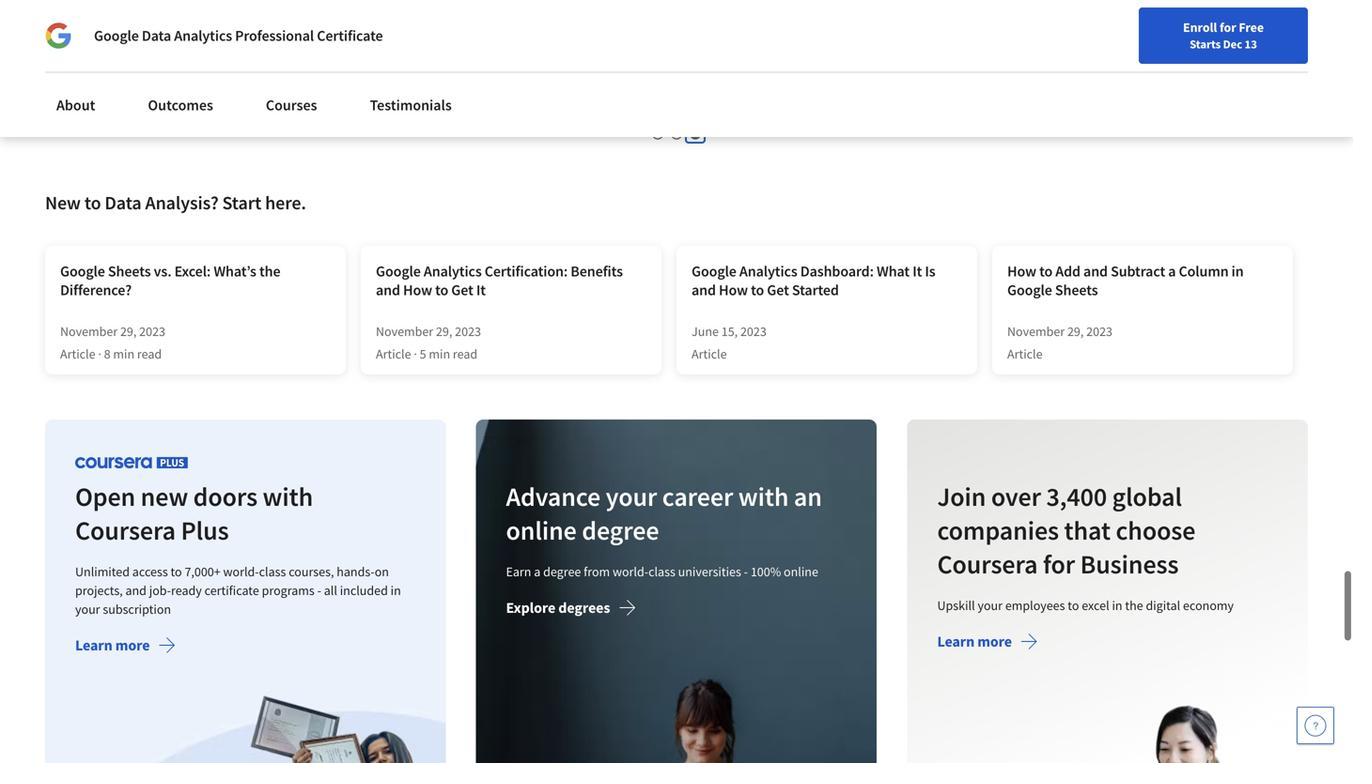 Task type: vqa. For each thing, say whether or not it's contained in the screenshot.
visit
no



Task type: locate. For each thing, give the bounding box(es) containing it.
min right 5
[[429, 346, 450, 363]]

learn more
[[937, 633, 1012, 652], [75, 637, 150, 655]]

·
[[98, 346, 101, 363], [414, 346, 417, 363]]

and right add in the top right of the page
[[1084, 262, 1108, 281]]

class up programs
[[259, 564, 286, 581]]

sheets left vs. at the left of the page
[[108, 262, 151, 281]]

2023 inside june 15, 2023 article
[[740, 323, 767, 340]]

1 horizontal spatial analytics
[[424, 262, 482, 281]]

join over 3,400 global companies that choose coursera for business
[[937, 481, 1195, 581]]

read for difference?
[[137, 346, 162, 363]]

0 horizontal spatial get
[[451, 281, 473, 300]]

it left 'is'
[[913, 262, 922, 281]]

0 horizontal spatial sheets
[[108, 262, 151, 281]]

google inside google sheets vs. excel: what's the difference?
[[60, 262, 105, 281]]

certificate
[[317, 26, 383, 45]]

29, inside november 29, 2023 article
[[1067, 323, 1084, 340]]

degrees
[[559, 599, 610, 618]]

explore
[[506, 599, 556, 618]]

about link
[[45, 85, 107, 126]]

unlimited
[[75, 564, 130, 581]]

subtract
[[1111, 262, 1165, 281]]

your inside advance your career with an online degree
[[606, 481, 657, 513]]

explore degrees link
[[506, 599, 637, 622]]

google left add in the top right of the page
[[1007, 281, 1052, 300]]

online right 100%
[[784, 564, 819, 581]]

how up the 15,
[[719, 281, 748, 300]]

it
[[913, 262, 922, 281], [476, 281, 486, 300]]

more down the subscription
[[115, 637, 150, 655]]

google right google image
[[94, 26, 139, 45]]

1 vertical spatial -
[[317, 583, 321, 599]]

world- inside unlimited access to 7,000+ world-class courses, hands-on projects, and job-ready certificate programs - all included in your subscription
[[223, 564, 259, 581]]

outcomes
[[148, 96, 213, 115]]

get left the started
[[767, 281, 789, 300]]

november for google sheets vs. excel: what's the difference?
[[60, 323, 118, 340]]

for up dec
[[1220, 19, 1236, 36]]

0 horizontal spatial read
[[137, 346, 162, 363]]

to left add in the top right of the page
[[1039, 262, 1053, 281]]

2023 down google analytics certification: benefits and how to get it at the left top of page
[[455, 323, 481, 340]]

3 2023 from the left
[[740, 323, 767, 340]]

0 horizontal spatial for
[[1043, 548, 1075, 581]]

november down add in the top right of the page
[[1007, 323, 1065, 340]]

1 · from the left
[[98, 346, 101, 363]]

a right "earn"
[[534, 564, 541, 581]]

2023 inside november 29, 2023 article
[[1086, 323, 1113, 340]]

degree up from
[[582, 514, 659, 547]]

2 2023 from the left
[[455, 323, 481, 340]]

1 horizontal spatial ·
[[414, 346, 417, 363]]

2 horizontal spatial analytics
[[739, 262, 797, 281]]

1 class from the left
[[259, 564, 286, 581]]

0 horizontal spatial min
[[113, 346, 134, 363]]

2023
[[139, 323, 165, 340], [455, 323, 481, 340], [740, 323, 767, 340], [1086, 323, 1113, 340]]

your down the projects, on the left bottom of page
[[75, 601, 100, 618]]

digital
[[1146, 598, 1180, 614]]

analysis?
[[145, 191, 219, 215]]

1 horizontal spatial coursera
[[937, 548, 1038, 581]]

read inside november 29, 2023 article · 8 min read
[[137, 346, 162, 363]]

it inside google analytics certification: benefits and how to get it
[[476, 281, 486, 300]]

1 vertical spatial data
[[105, 191, 142, 215]]

courses
[[266, 96, 317, 115]]

29, inside november 29, 2023 article · 8 min read
[[120, 323, 137, 340]]

analytics inside google analytics dashboard: what it is and how to get started
[[739, 262, 797, 281]]

1 horizontal spatial a
[[1168, 262, 1176, 281]]

google inside google analytics certification: benefits and how to get it
[[376, 262, 421, 281]]

2 · from the left
[[414, 346, 417, 363]]

1 horizontal spatial world-
[[613, 564, 649, 581]]

1 horizontal spatial more
[[977, 633, 1012, 652]]

0 horizontal spatial the
[[259, 262, 280, 281]]

to
[[84, 191, 101, 215], [1039, 262, 1053, 281], [435, 281, 448, 300], [751, 281, 764, 300], [171, 564, 182, 581], [1068, 598, 1079, 614]]

learn more for learn more link to the right
[[937, 633, 1012, 652]]

enroll
[[1183, 19, 1217, 36]]

a
[[1168, 262, 1176, 281], [534, 564, 541, 581]]

get up the november 29, 2023 article · 5 min read
[[451, 281, 473, 300]]

online
[[506, 514, 577, 547], [784, 564, 819, 581]]

2 29, from the left
[[436, 323, 452, 340]]

1 horizontal spatial -
[[744, 564, 748, 581]]

learn more link
[[937, 633, 1038, 656], [75, 637, 176, 660]]

· left 5
[[414, 346, 417, 363]]

0 vertical spatial online
[[506, 514, 577, 547]]

2 horizontal spatial november
[[1007, 323, 1065, 340]]

google inside how to add and subtract a column in google sheets
[[1007, 281, 1052, 300]]

november up 8
[[60, 323, 118, 340]]

free
[[1239, 19, 1264, 36]]

1 horizontal spatial learn
[[937, 633, 974, 652]]

google analytics dashboard: what it is and how to get started
[[692, 262, 936, 300]]

world- right from
[[613, 564, 649, 581]]

google inside google analytics dashboard: what it is and how to get started
[[692, 262, 737, 281]]

2023 inside the november 29, 2023 article · 5 min read
[[455, 323, 481, 340]]

1 horizontal spatial 29,
[[436, 323, 452, 340]]

with inside "open new doors with coursera plus"
[[263, 481, 313, 513]]

google up the november 29, 2023 article · 5 min read
[[376, 262, 421, 281]]

- left all
[[317, 583, 321, 599]]

2 min from the left
[[429, 346, 450, 363]]

0 vertical spatial coursera
[[75, 514, 176, 547]]

for inside join over 3,400 global companies that choose coursera for business
[[1043, 548, 1075, 581]]

0 horizontal spatial analytics
[[174, 26, 232, 45]]

· inside the november 29, 2023 article · 5 min read
[[414, 346, 417, 363]]

courses,
[[289, 564, 334, 581]]

coursera down the companies
[[937, 548, 1038, 581]]

1 horizontal spatial with
[[739, 481, 789, 513]]

to up ready
[[171, 564, 182, 581]]

subscription
[[103, 601, 171, 618]]

learn more down the upskill
[[937, 633, 1012, 652]]

learner mariia s usa image
[[109, 0, 684, 109]]

november inside november 29, 2023 article · 8 min read
[[60, 323, 118, 340]]

more for the left learn more link
[[115, 637, 150, 655]]

world-
[[223, 564, 259, 581], [613, 564, 649, 581]]

1 with from the left
[[263, 481, 313, 513]]

more down the employees
[[977, 633, 1012, 652]]

excel
[[1082, 598, 1109, 614]]

1 horizontal spatial it
[[913, 262, 922, 281]]

online down advance
[[506, 514, 577, 547]]

0 vertical spatial data
[[142, 26, 171, 45]]

4 2023 from the left
[[1086, 323, 1113, 340]]

for
[[1220, 19, 1236, 36], [1043, 548, 1075, 581]]

article inside november 29, 2023 article · 8 min read
[[60, 346, 95, 363]]

0 horizontal spatial ·
[[98, 346, 101, 363]]

in
[[1232, 262, 1244, 281], [391, 583, 401, 599], [1112, 598, 1122, 614]]

employees
[[1005, 598, 1065, 614]]

and inside google analytics certification: benefits and how to get it
[[376, 281, 400, 300]]

online inside advance your career with an online degree
[[506, 514, 577, 547]]

1 horizontal spatial how
[[719, 281, 748, 300]]

1 horizontal spatial class
[[649, 564, 676, 581]]

1 vertical spatial a
[[534, 564, 541, 581]]

2023 right the 15,
[[740, 323, 767, 340]]

to left the started
[[751, 281, 764, 300]]

class for courses,
[[259, 564, 286, 581]]

get
[[451, 281, 473, 300], [767, 281, 789, 300]]

2 with from the left
[[739, 481, 789, 513]]

enroll for free starts dec 13
[[1183, 19, 1264, 52]]

3,400
[[1046, 481, 1107, 513]]

and up the subscription
[[125, 583, 147, 599]]

with inside advance your career with an online degree
[[739, 481, 789, 513]]

2 horizontal spatial how
[[1007, 262, 1036, 281]]

1 horizontal spatial min
[[429, 346, 450, 363]]

google down new
[[60, 262, 105, 281]]

in right column
[[1232, 262, 1244, 281]]

1 horizontal spatial sheets
[[1055, 281, 1098, 300]]

article inside june 15, 2023 article
[[692, 346, 727, 363]]

in right included at left
[[391, 583, 401, 599]]

certificate
[[204, 583, 259, 599]]

google image
[[45, 23, 71, 49]]

learn more down the subscription
[[75, 637, 150, 655]]

learn down the projects, on the left bottom of page
[[75, 637, 112, 655]]

excel:
[[174, 262, 211, 281]]

the right what's
[[259, 262, 280, 281]]

google for google sheets vs. excel: what's the difference?
[[60, 262, 105, 281]]

class
[[259, 564, 286, 581], [649, 564, 676, 581]]

-
[[744, 564, 748, 581], [317, 583, 321, 599]]

min
[[113, 346, 134, 363], [429, 346, 450, 363]]

learn down the upskill
[[937, 633, 974, 652]]

benefits
[[571, 262, 623, 281]]

job-
[[149, 583, 171, 599]]

1 world- from the left
[[223, 564, 259, 581]]

0 horizontal spatial november
[[60, 323, 118, 340]]

0 horizontal spatial learn more
[[75, 637, 150, 655]]

analytics
[[174, 26, 232, 45], [424, 262, 482, 281], [739, 262, 797, 281]]

to left excel
[[1068, 598, 1079, 614]]

google up june
[[692, 262, 737, 281]]

2023 down google sheets vs. excel: what's the difference? at the left of page
[[139, 323, 165, 340]]

google for google data analytics professional certificate
[[94, 26, 139, 45]]

29, down difference?
[[120, 323, 137, 340]]

article for how to add and subtract a column in google sheets
[[1007, 346, 1043, 363]]

your left career
[[606, 481, 657, 513]]

it up the november 29, 2023 article · 5 min read
[[476, 281, 486, 300]]

to right new
[[84, 191, 101, 215]]

article inside the november 29, 2023 article · 5 min read
[[376, 346, 411, 363]]

hands-
[[337, 564, 375, 581]]

how
[[1007, 262, 1036, 281], [403, 281, 432, 300], [719, 281, 748, 300]]

2 world- from the left
[[613, 564, 649, 581]]

data
[[142, 26, 171, 45], [105, 191, 142, 215]]

world- up 'certificate'
[[223, 564, 259, 581]]

the
[[259, 262, 280, 281], [1125, 598, 1143, 614]]

with left an
[[739, 481, 789, 513]]

0 vertical spatial the
[[259, 262, 280, 281]]

· left 8
[[98, 346, 101, 363]]

1 horizontal spatial get
[[767, 281, 789, 300]]

0 horizontal spatial your
[[75, 601, 100, 618]]

join
[[937, 481, 986, 513]]

november up 5
[[376, 323, 433, 340]]

0 horizontal spatial learn
[[75, 637, 112, 655]]

analytics left dashboard:
[[739, 262, 797, 281]]

1 horizontal spatial degree
[[582, 514, 659, 547]]

1 vertical spatial the
[[1125, 598, 1143, 614]]

min inside the november 29, 2023 article · 5 min read
[[429, 346, 450, 363]]

1 vertical spatial for
[[1043, 548, 1075, 581]]

29, inside the november 29, 2023 article · 5 min read
[[436, 323, 452, 340]]

- left 100%
[[744, 564, 748, 581]]

2 horizontal spatial 29,
[[1067, 323, 1084, 340]]

1 29, from the left
[[120, 323, 137, 340]]

included
[[340, 583, 388, 599]]

coursera
[[75, 514, 176, 547], [937, 548, 1038, 581]]

and up june
[[692, 281, 716, 300]]

a left column
[[1168, 262, 1176, 281]]

2 get from the left
[[767, 281, 789, 300]]

1 horizontal spatial read
[[453, 346, 478, 363]]

1 horizontal spatial for
[[1220, 19, 1236, 36]]

0 horizontal spatial more
[[115, 637, 150, 655]]

article inside november 29, 2023 article
[[1007, 346, 1043, 363]]

analytics inside google analytics certification: benefits and how to get it
[[424, 262, 482, 281]]

how up the november 29, 2023 article · 5 min read
[[403, 281, 432, 300]]

- inside unlimited access to 7,000+ world-class courses, hands-on projects, and job-ready certificate programs - all included in your subscription
[[317, 583, 321, 599]]

2023 for add
[[1086, 323, 1113, 340]]

for down the that
[[1043, 548, 1075, 581]]

november 29, 2023 article
[[1007, 323, 1113, 363]]

sheets
[[108, 262, 151, 281], [1055, 281, 1098, 300]]

· inside november 29, 2023 article · 8 min read
[[98, 346, 101, 363]]

class inside unlimited access to 7,000+ world-class courses, hands-on projects, and job-ready certificate programs - all included in your subscription
[[259, 564, 286, 581]]

2 november from the left
[[376, 323, 433, 340]]

advance
[[506, 481, 601, 513]]

doors
[[193, 481, 258, 513]]

analytics for google analytics certification: benefits and how to get it
[[424, 262, 482, 281]]

analytics left professional at top
[[174, 26, 232, 45]]

article
[[60, 346, 95, 363], [376, 346, 411, 363], [692, 346, 727, 363], [1007, 346, 1043, 363]]

class left universities
[[649, 564, 676, 581]]

data left analysis?
[[105, 191, 142, 215]]

article for google sheets vs. excel: what's the difference?
[[60, 346, 95, 363]]

open new doors with coursera plus
[[75, 481, 313, 547]]

0 horizontal spatial world-
[[223, 564, 259, 581]]

is
[[925, 262, 936, 281]]

3 november from the left
[[1007, 323, 1065, 340]]

1 horizontal spatial learn more link
[[937, 633, 1038, 656]]

sheets up november 29, 2023 article in the right of the page
[[1055, 281, 1098, 300]]

1 horizontal spatial your
[[606, 481, 657, 513]]

1 horizontal spatial learn more
[[937, 633, 1012, 652]]

to inside google analytics certification: benefits and how to get it
[[435, 281, 448, 300]]

0 horizontal spatial degree
[[543, 564, 581, 581]]

to inside google analytics dashboard: what it is and how to get started
[[751, 281, 764, 300]]

0 vertical spatial a
[[1168, 262, 1176, 281]]

get inside google analytics dashboard: what it is and how to get started
[[767, 281, 789, 300]]

2 class from the left
[[649, 564, 676, 581]]

learn more link down the upskill
[[937, 633, 1038, 656]]

1 2023 from the left
[[139, 323, 165, 340]]

in right excel
[[1112, 598, 1122, 614]]

data up outcomes link
[[142, 26, 171, 45]]

coursera down the 'open'
[[75, 514, 176, 547]]

None search field
[[268, 12, 578, 49]]

2 read from the left
[[453, 346, 478, 363]]

1 november from the left
[[60, 323, 118, 340]]

start
[[222, 191, 261, 215]]

with right doors
[[263, 481, 313, 513]]

read right 5
[[453, 346, 478, 363]]

how left add in the top right of the page
[[1007, 262, 1036, 281]]

0 horizontal spatial how
[[403, 281, 432, 300]]

2 horizontal spatial your
[[978, 598, 1003, 614]]

2023 down how to add and subtract a column in google sheets on the top of the page
[[1086, 323, 1113, 340]]

june 15, 2023 article
[[692, 323, 767, 363]]

analytics left certification:
[[424, 262, 482, 281]]

3 article from the left
[[692, 346, 727, 363]]

0 horizontal spatial it
[[476, 281, 486, 300]]

learn more for the left learn more link
[[75, 637, 150, 655]]

1 vertical spatial degree
[[543, 564, 581, 581]]

your for advance
[[606, 481, 657, 513]]

0 vertical spatial -
[[744, 564, 748, 581]]

29, down google analytics certification: benefits and how to get it at the left top of page
[[436, 323, 452, 340]]

explore degrees
[[506, 599, 610, 618]]

2 horizontal spatial in
[[1232, 262, 1244, 281]]

new
[[45, 191, 81, 215]]

read inside the november 29, 2023 article · 5 min read
[[453, 346, 478, 363]]

0 horizontal spatial -
[[317, 583, 321, 599]]

and inside how to add and subtract a column in google sheets
[[1084, 262, 1108, 281]]

1 min from the left
[[113, 346, 134, 363]]

· for to
[[414, 346, 417, 363]]

0 vertical spatial for
[[1220, 19, 1236, 36]]

0 vertical spatial degree
[[582, 514, 659, 547]]

menu item
[[994, 19, 1115, 80]]

outcomes link
[[137, 85, 224, 126]]

class for universities
[[649, 564, 676, 581]]

3 29, from the left
[[1067, 323, 1084, 340]]

0 horizontal spatial online
[[506, 514, 577, 547]]

a inside how to add and subtract a column in google sheets
[[1168, 262, 1176, 281]]

0 horizontal spatial coursera
[[75, 514, 176, 547]]

2 article from the left
[[376, 346, 411, 363]]

0 horizontal spatial in
[[391, 583, 401, 599]]

and up the november 29, 2023 article · 5 min read
[[376, 281, 400, 300]]

about
[[56, 96, 95, 115]]

0 horizontal spatial with
[[263, 481, 313, 513]]

5
[[420, 346, 426, 363]]

read right 8
[[137, 346, 162, 363]]

november inside the november 29, 2023 article · 5 min read
[[376, 323, 433, 340]]

degree left from
[[543, 564, 581, 581]]

get inside google analytics certification: benefits and how to get it
[[451, 281, 473, 300]]

google
[[94, 26, 139, 45], [60, 262, 105, 281], [376, 262, 421, 281], [692, 262, 737, 281], [1007, 281, 1052, 300]]

more
[[977, 633, 1012, 652], [115, 637, 150, 655]]

1 get from the left
[[451, 281, 473, 300]]

your right the upskill
[[978, 598, 1003, 614]]

learn more link down the subscription
[[75, 637, 176, 660]]

1 read from the left
[[137, 346, 162, 363]]

and inside unlimited access to 7,000+ world-class courses, hands-on projects, and job-ready certificate programs - all included in your subscription
[[125, 583, 147, 599]]

universities
[[678, 564, 741, 581]]

column
[[1179, 262, 1229, 281]]

for inside the enroll for free starts dec 13
[[1220, 19, 1236, 36]]

4 article from the left
[[1007, 346, 1043, 363]]

read
[[137, 346, 162, 363], [453, 346, 478, 363]]

1 vertical spatial coursera
[[937, 548, 1038, 581]]

1 article from the left
[[60, 346, 95, 363]]

2023 inside november 29, 2023 article · 8 min read
[[139, 323, 165, 340]]

29, down add in the top right of the page
[[1067, 323, 1084, 340]]

the left 'digital'
[[1125, 598, 1143, 614]]

1 horizontal spatial november
[[376, 323, 433, 340]]

june
[[692, 323, 719, 340]]

ready
[[171, 583, 202, 599]]

1 vertical spatial online
[[784, 564, 819, 581]]

min right 8
[[113, 346, 134, 363]]

world- for 7,000+
[[223, 564, 259, 581]]

help center image
[[1304, 715, 1327, 738]]

min inside november 29, 2023 article · 8 min read
[[113, 346, 134, 363]]

to up the november 29, 2023 article · 5 min read
[[435, 281, 448, 300]]

november for how to add and subtract a column in google sheets
[[1007, 323, 1065, 340]]

0 horizontal spatial 29,
[[120, 323, 137, 340]]

29, for to
[[1067, 323, 1084, 340]]

100%
[[751, 564, 781, 581]]

november inside november 29, 2023 article
[[1007, 323, 1065, 340]]

0 horizontal spatial class
[[259, 564, 286, 581]]



Task type: describe. For each thing, give the bounding box(es) containing it.
min for difference?
[[113, 346, 134, 363]]

coursera inside join over 3,400 global companies that choose coursera for business
[[937, 548, 1038, 581]]

google analytics certification: benefits and how to get it
[[376, 262, 623, 300]]

companies
[[937, 514, 1059, 547]]

coursera inside "open new doors with coursera plus"
[[75, 514, 176, 547]]

0 horizontal spatial learn more link
[[75, 637, 176, 660]]

29, for analytics
[[436, 323, 452, 340]]

upskill
[[937, 598, 975, 614]]

google for google analytics certification: benefits and how to get it
[[376, 262, 421, 281]]

2023 for dashboard:
[[740, 323, 767, 340]]

1 horizontal spatial online
[[784, 564, 819, 581]]

how inside how to add and subtract a column in google sheets
[[1007, 262, 1036, 281]]

read for to
[[453, 346, 478, 363]]

upskill your employees to excel in the digital economy
[[937, 598, 1234, 614]]

business
[[1080, 548, 1179, 581]]

add
[[1056, 262, 1081, 281]]

new to data analysis? start here.
[[45, 191, 306, 215]]

with for doors
[[263, 481, 313, 513]]

it inside google analytics dashboard: what it is and how to get started
[[913, 262, 922, 281]]

unlimited access to 7,000+ world-class courses, hands-on projects, and job-ready certificate programs - all included in your subscription
[[75, 564, 401, 618]]

to inside unlimited access to 7,000+ world-class courses, hands-on projects, and job-ready certificate programs - all included in your subscription
[[171, 564, 182, 581]]

with for career
[[739, 481, 789, 513]]

vs.
[[154, 262, 172, 281]]

min for to
[[429, 346, 450, 363]]

programs
[[262, 583, 315, 599]]

starts
[[1190, 37, 1221, 52]]

difference?
[[60, 281, 132, 300]]

projects,
[[75, 583, 123, 599]]

in inside unlimited access to 7,000+ world-class courses, hands-on projects, and job-ready certificate programs - all included in your subscription
[[391, 583, 401, 599]]

· for difference?
[[98, 346, 101, 363]]

november for google analytics certification: benefits and how to get it
[[376, 323, 433, 340]]

the inside google sheets vs. excel: what's the difference?
[[259, 262, 280, 281]]

on
[[375, 564, 389, 581]]

november 29, 2023 article · 8 min read
[[60, 323, 165, 363]]

started
[[792, 281, 839, 300]]

2023 for vs.
[[139, 323, 165, 340]]

8
[[104, 346, 111, 363]]

november 29, 2023 article · 5 min read
[[376, 323, 481, 363]]

economy
[[1183, 598, 1234, 614]]

slides element
[[79, 124, 1274, 143]]

testimonials
[[370, 96, 452, 115]]

global
[[1112, 481, 1182, 513]]

earn a degree from world-class universities - 100% online
[[506, 564, 819, 581]]

learn for learn more link to the right
[[937, 633, 974, 652]]

that
[[1064, 514, 1111, 547]]

new
[[141, 481, 188, 513]]

your for upskill
[[978, 598, 1003, 614]]

sheets inside how to add and subtract a column in google sheets
[[1055, 281, 1098, 300]]

how inside google analytics certification: benefits and how to get it
[[403, 281, 432, 300]]

certification:
[[485, 262, 568, 281]]

access
[[132, 564, 168, 581]]

coursera image
[[23, 15, 142, 45]]

coursera plus image
[[75, 457, 188, 469]]

2023 for certification:
[[455, 323, 481, 340]]

13
[[1245, 37, 1257, 52]]

how inside google analytics dashboard: what it is and how to get started
[[719, 281, 748, 300]]

dashboard:
[[800, 262, 874, 281]]

advance your career with an online degree
[[506, 481, 822, 547]]

open
[[75, 481, 135, 513]]

professional
[[235, 26, 314, 45]]

degree inside advance your career with an online degree
[[582, 514, 659, 547]]

7,000+
[[185, 564, 221, 581]]

here.
[[265, 191, 306, 215]]

how to add and subtract a column in google sheets
[[1007, 262, 1244, 300]]

article for google analytics certification: benefits and how to get it
[[376, 346, 411, 363]]

15,
[[721, 323, 738, 340]]

show notifications image
[[1135, 23, 1157, 46]]

sheets inside google sheets vs. excel: what's the difference?
[[108, 262, 151, 281]]

choose
[[1116, 514, 1195, 547]]

more for learn more link to the right
[[977, 633, 1012, 652]]

dec
[[1223, 37, 1242, 52]]

earn
[[506, 564, 532, 581]]

google for google analytics dashboard: what it is and how to get started
[[692, 262, 737, 281]]

courses link
[[255, 85, 328, 126]]

to inside how to add and subtract a column in google sheets
[[1039, 262, 1053, 281]]

analytics for google analytics dashboard: what it is and how to get started
[[739, 262, 797, 281]]

plus
[[181, 514, 229, 547]]

1 horizontal spatial in
[[1112, 598, 1122, 614]]

your inside unlimited access to 7,000+ world-class courses, hands-on projects, and job-ready certificate programs - all included in your subscription
[[75, 601, 100, 618]]

1 horizontal spatial the
[[1125, 598, 1143, 614]]

an
[[794, 481, 822, 513]]

article for google analytics dashboard: what it is and how to get started
[[692, 346, 727, 363]]

what's
[[214, 262, 256, 281]]

all
[[324, 583, 337, 599]]

career
[[662, 481, 733, 513]]

in inside how to add and subtract a column in google sheets
[[1232, 262, 1244, 281]]

0 horizontal spatial a
[[534, 564, 541, 581]]

from
[[584, 564, 610, 581]]

world- for from
[[613, 564, 649, 581]]

what
[[877, 262, 910, 281]]

google sheets vs. excel: what's the difference?
[[60, 262, 280, 300]]

testimonials link
[[359, 85, 463, 126]]

29, for sheets
[[120, 323, 137, 340]]

and inside google analytics dashboard: what it is and how to get started
[[692, 281, 716, 300]]

learn for the left learn more link
[[75, 637, 112, 655]]

google data analytics professional certificate
[[94, 26, 383, 45]]

over
[[991, 481, 1041, 513]]



